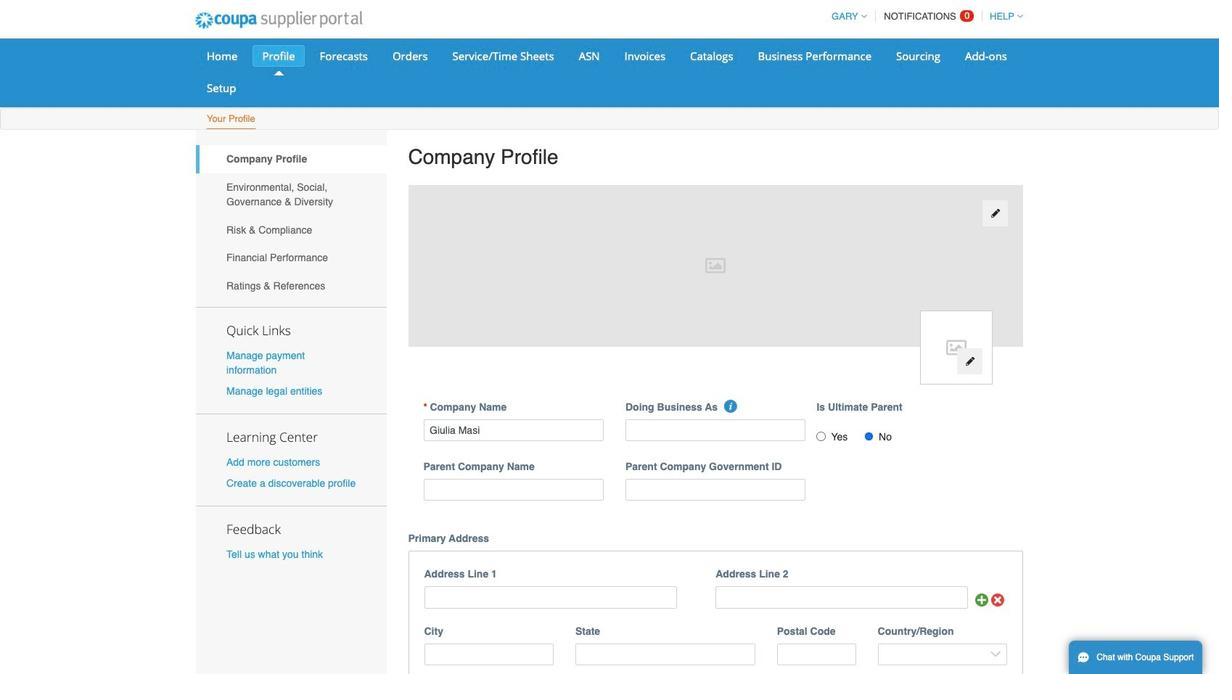 Task type: locate. For each thing, give the bounding box(es) containing it.
change image image
[[991, 209, 1001, 219], [965, 357, 975, 367]]

coupa supplier portal image
[[185, 2, 372, 38]]

None radio
[[865, 432, 874, 441]]

1 vertical spatial change image image
[[965, 357, 975, 367]]

add image
[[976, 594, 989, 607]]

0 horizontal spatial change image image
[[965, 357, 975, 367]]

background image
[[408, 185, 1024, 347]]

None text field
[[424, 419, 604, 441], [626, 419, 806, 441], [626, 479, 806, 501], [424, 644, 554, 666], [777, 644, 856, 666], [424, 419, 604, 441], [626, 419, 806, 441], [626, 479, 806, 501], [424, 644, 554, 666], [777, 644, 856, 666]]

logo image
[[921, 310, 993, 384]]

1 horizontal spatial change image image
[[991, 209, 1001, 219]]

None radio
[[817, 432, 827, 441]]

None text field
[[424, 479, 604, 501], [424, 587, 678, 609], [716, 587, 968, 609], [576, 644, 756, 666], [424, 479, 604, 501], [424, 587, 678, 609], [716, 587, 968, 609], [576, 644, 756, 666]]

0 vertical spatial change image image
[[991, 209, 1001, 219]]

delete image
[[992, 594, 1006, 607]]

navigation
[[826, 2, 1024, 30]]



Task type: vqa. For each thing, say whether or not it's contained in the screenshot.
Service/Time
no



Task type: describe. For each thing, give the bounding box(es) containing it.
change image image for logo
[[965, 357, 975, 367]]

additional information image
[[725, 400, 738, 413]]

change image image for 'background' image
[[991, 209, 1001, 219]]



